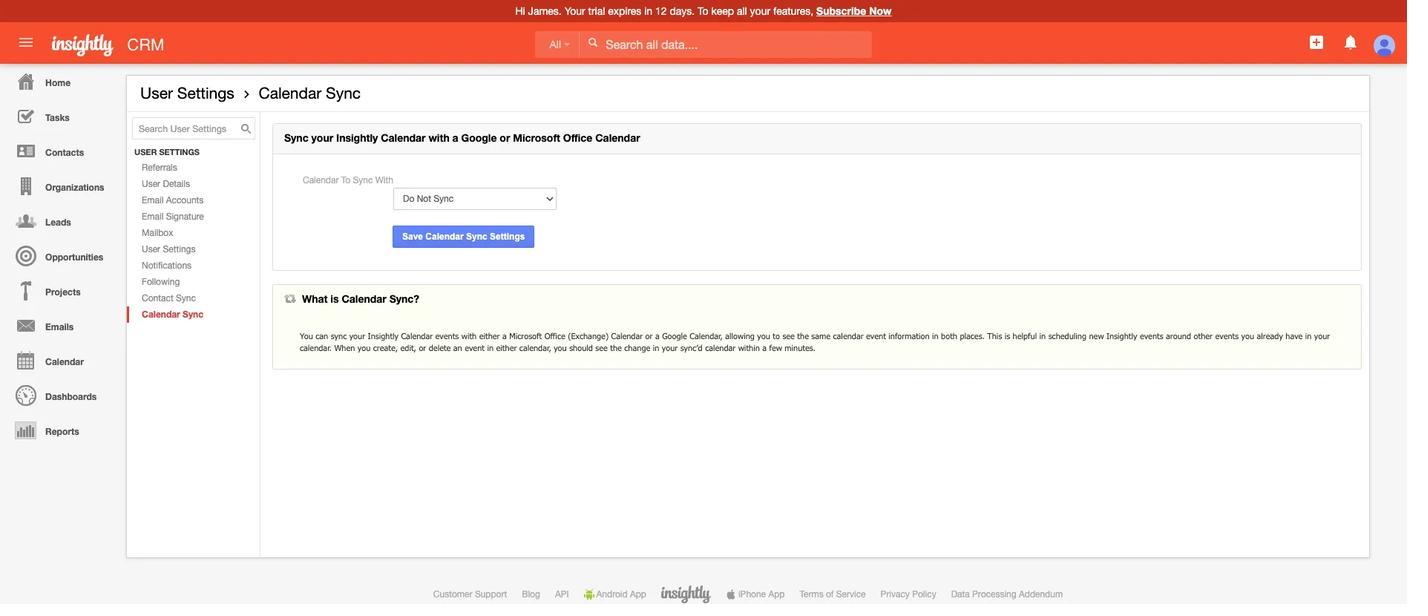 Task type: vqa. For each thing, say whether or not it's contained in the screenshot.
PRIVACY POLICY
yes



Task type: locate. For each thing, give the bounding box(es) containing it.
mailbox
[[142, 228, 173, 238]]

projects
[[45, 287, 81, 298]]

insightly
[[336, 131, 378, 144], [368, 331, 399, 341], [1107, 331, 1138, 341]]

app right android
[[630, 590, 647, 600]]

user down crm
[[140, 84, 173, 102]]

is right this
[[1005, 331, 1011, 341]]

should
[[570, 343, 593, 353]]

0 vertical spatial the
[[798, 331, 809, 341]]

microsoft
[[513, 131, 561, 144], [509, 331, 542, 341]]

0 horizontal spatial events
[[436, 331, 459, 341]]

event left information
[[867, 331, 886, 341]]

you
[[300, 331, 313, 341]]

calendar.
[[300, 343, 332, 353]]

1 vertical spatial is
[[1005, 331, 1011, 341]]

home
[[45, 77, 71, 88]]

your right all
[[750, 5, 771, 17]]

iphone app link
[[726, 590, 785, 600]]

is right what
[[331, 293, 339, 305]]

Search all data.... text field
[[580, 31, 873, 58]]

in right an
[[487, 343, 494, 353]]

settings
[[159, 147, 200, 157]]

0 horizontal spatial app
[[630, 590, 647, 600]]

data
[[952, 590, 970, 600]]

your inside "hi james. your trial expires in 12 days. to keep all your features, subscribe now"
[[750, 5, 771, 17]]

new
[[1090, 331, 1104, 341]]

navigation containing home
[[0, 64, 119, 448]]

in right change at the bottom
[[653, 343, 660, 353]]

places.
[[960, 331, 985, 341]]

2 email from the top
[[142, 212, 164, 222]]

1 horizontal spatial events
[[1140, 331, 1164, 341]]

1 vertical spatial user settings link
[[127, 241, 260, 258]]

1 app from the left
[[630, 590, 647, 600]]

this
[[988, 331, 1003, 341]]

tasks
[[45, 112, 70, 123]]

white image
[[588, 37, 599, 48]]

you left to
[[758, 331, 771, 341]]

with inside you can sync your insightly calendar events with either a microsoft office (exchange) calendar or a google calendar, allowing you to see the same calendar event information in both places. this is helpful in scheduling new insightly events around other events you already have in your calendar. when you create, edit, or delete an event in either calendar, you should see the change in your sync'd calendar within a few minutes.
[[462, 331, 477, 341]]

other
[[1194, 331, 1213, 341]]

1 vertical spatial settings
[[163, 244, 196, 255]]

to left keep
[[698, 5, 709, 17]]

create,
[[373, 343, 398, 353]]

with
[[429, 131, 450, 144], [462, 331, 477, 341]]

0 vertical spatial google
[[461, 131, 497, 144]]

0 horizontal spatial see
[[596, 343, 608, 353]]

1 vertical spatial see
[[596, 343, 608, 353]]

to left with
[[341, 175, 351, 186]]

referrals link
[[127, 160, 260, 176]]

the
[[798, 331, 809, 341], [611, 343, 622, 353]]

either
[[479, 331, 500, 341], [496, 343, 517, 353]]

calendar sync link
[[259, 84, 361, 102], [127, 307, 260, 323]]

you
[[758, 331, 771, 341], [1242, 331, 1255, 341], [358, 343, 371, 353], [554, 343, 567, 353]]

0 horizontal spatial event
[[465, 343, 485, 353]]

subscribe now link
[[817, 4, 892, 17]]

email accounts link
[[127, 192, 260, 209]]

dashboards link
[[4, 378, 119, 413]]

0 vertical spatial office
[[563, 131, 593, 144]]

2 vertical spatial user
[[142, 244, 160, 255]]

data processing addendum link
[[952, 590, 1063, 600]]

email down details
[[142, 195, 164, 206]]

in left 12
[[645, 5, 653, 17]]

following
[[142, 277, 180, 287]]

app
[[630, 590, 647, 600], [769, 590, 785, 600]]

1 vertical spatial office
[[545, 331, 566, 341]]

0 vertical spatial calendar sync link
[[259, 84, 361, 102]]

app for android app
[[630, 590, 647, 600]]

notifications image
[[1342, 33, 1360, 51]]

1 vertical spatial calendar
[[705, 343, 736, 353]]

scheduling
[[1049, 331, 1087, 341]]

customer support link
[[434, 590, 507, 600]]

1 horizontal spatial to
[[698, 5, 709, 17]]

you left the "should"
[[554, 343, 567, 353]]

1 horizontal spatial google
[[662, 331, 687, 341]]

app right iphone
[[769, 590, 785, 600]]

in right "have" on the right bottom of page
[[1306, 331, 1312, 341]]

0 horizontal spatial the
[[611, 343, 622, 353]]

navigation
[[0, 64, 119, 448]]

None button
[[393, 226, 535, 248]]

1 vertical spatial google
[[662, 331, 687, 341]]

1 horizontal spatial is
[[1005, 331, 1011, 341]]

the up minutes.
[[798, 331, 809, 341]]

same
[[812, 331, 831, 341]]

hi james. your trial expires in 12 days. to keep all your features, subscribe now
[[516, 4, 892, 17]]

an
[[454, 343, 462, 353]]

see down (exchange)
[[596, 343, 608, 353]]

1 horizontal spatial or
[[500, 131, 510, 144]]

to
[[698, 5, 709, 17], [341, 175, 351, 186]]

details
[[163, 179, 190, 189]]

trial
[[588, 5, 605, 17]]

few
[[770, 343, 782, 353]]

1 vertical spatial or
[[646, 331, 653, 341]]

0 vertical spatial is
[[331, 293, 339, 305]]

1 vertical spatial email
[[142, 212, 164, 222]]

your
[[750, 5, 771, 17], [312, 131, 333, 144], [349, 331, 365, 341], [1315, 331, 1331, 341], [662, 343, 678, 353]]

calendar
[[833, 331, 864, 341], [705, 343, 736, 353]]

user settings link up notifications
[[127, 241, 260, 258]]

1 horizontal spatial see
[[783, 331, 795, 341]]

settings up the search user settings text box
[[177, 84, 234, 102]]

referrals
[[142, 163, 177, 173]]

1 vertical spatial to
[[341, 175, 351, 186]]

blog
[[522, 590, 540, 600]]

signature
[[166, 212, 204, 222]]

0 horizontal spatial google
[[461, 131, 497, 144]]

days.
[[670, 5, 695, 17]]

user down 'mailbox'
[[142, 244, 160, 255]]

0 vertical spatial microsoft
[[513, 131, 561, 144]]

sync'd
[[681, 343, 703, 353]]

calendar
[[259, 84, 322, 102], [381, 131, 426, 144], [596, 131, 640, 144], [303, 175, 339, 186], [342, 293, 387, 305], [142, 309, 180, 320], [401, 331, 433, 341], [611, 331, 643, 341], [45, 356, 84, 368]]

2 events from the left
[[1140, 331, 1164, 341]]

user details link
[[127, 176, 260, 192]]

1 vertical spatial microsoft
[[509, 331, 542, 341]]

user
[[134, 147, 157, 157]]

or
[[500, 131, 510, 144], [646, 331, 653, 341], [419, 343, 426, 353]]

calendar down calendar,
[[705, 343, 736, 353]]

1 vertical spatial calendar sync link
[[127, 307, 260, 323]]

you left already
[[1242, 331, 1255, 341]]

organizations
[[45, 182, 104, 193]]

events right other at the bottom of the page
[[1216, 331, 1239, 341]]

emails
[[45, 321, 74, 333]]

in inside "hi james. your trial expires in 12 days. to keep all your features, subscribe now"
[[645, 5, 653, 17]]

policy
[[913, 590, 937, 600]]

user down referrals
[[142, 179, 160, 189]]

data processing addendum
[[952, 590, 1063, 600]]

event
[[867, 331, 886, 341], [465, 343, 485, 353]]

service
[[837, 590, 866, 600]]

3 events from the left
[[1216, 331, 1239, 341]]

contact
[[142, 293, 174, 304]]

0 vertical spatial calendar
[[833, 331, 864, 341]]

change
[[625, 343, 651, 353]]

0 vertical spatial email
[[142, 195, 164, 206]]

events left around
[[1140, 331, 1164, 341]]

1 horizontal spatial event
[[867, 331, 886, 341]]

the left change at the bottom
[[611, 343, 622, 353]]

email up 'mailbox'
[[142, 212, 164, 222]]

2 vertical spatial or
[[419, 343, 426, 353]]

event right an
[[465, 343, 485, 353]]

0 horizontal spatial with
[[429, 131, 450, 144]]

0 vertical spatial either
[[479, 331, 500, 341]]

calendar right same at the right bottom
[[833, 331, 864, 341]]

of
[[826, 590, 834, 600]]

insightly up calendar to sync with
[[336, 131, 378, 144]]

when
[[334, 343, 355, 353]]

following link
[[127, 274, 260, 290]]

settings
[[177, 84, 234, 102], [163, 244, 196, 255]]

terms
[[800, 590, 824, 600]]

0 vertical spatial or
[[500, 131, 510, 144]]

api
[[555, 590, 569, 600]]

calendar to sync with
[[303, 175, 394, 186]]

1 horizontal spatial app
[[769, 590, 785, 600]]

user
[[140, 84, 173, 102], [142, 179, 160, 189], [142, 244, 160, 255]]

1 horizontal spatial with
[[462, 331, 477, 341]]

office inside you can sync your insightly calendar events with either a microsoft office (exchange) calendar or a google calendar, allowing you to see the same calendar event information in both places. this is helpful in scheduling new insightly events around other events you already have in your calendar. when you create, edit, or delete an event in either calendar, you should see the change in your sync'd calendar within a few minutes.
[[545, 331, 566, 341]]

2 app from the left
[[769, 590, 785, 600]]

0 vertical spatial see
[[783, 331, 795, 341]]

you right the when
[[358, 343, 371, 353]]

calendar inside user settings referrals user details email accounts email signature mailbox user settings notifications following contact sync calendar sync
[[142, 309, 180, 320]]

settings up notifications
[[163, 244, 196, 255]]

is
[[331, 293, 339, 305], [1005, 331, 1011, 341]]

2 horizontal spatial events
[[1216, 331, 1239, 341]]

privacy policy link
[[881, 590, 937, 600]]

events up delete
[[436, 331, 459, 341]]

reports link
[[4, 413, 119, 448]]

events
[[436, 331, 459, 341], [1140, 331, 1164, 341], [1216, 331, 1239, 341]]

1 vertical spatial event
[[465, 343, 485, 353]]

0 vertical spatial settings
[[177, 84, 234, 102]]

0 vertical spatial to
[[698, 5, 709, 17]]

delete
[[429, 343, 451, 353]]

email
[[142, 195, 164, 206], [142, 212, 164, 222]]

terms of service link
[[800, 590, 866, 600]]

user settings link up the search user settings text box
[[140, 84, 234, 102]]

see
[[783, 331, 795, 341], [596, 343, 608, 353]]

see right to
[[783, 331, 795, 341]]

crm
[[127, 36, 164, 54]]

office
[[563, 131, 593, 144], [545, 331, 566, 341]]

1 vertical spatial with
[[462, 331, 477, 341]]

1 horizontal spatial calendar
[[833, 331, 864, 341]]

opportunities link
[[4, 238, 119, 273]]



Task type: describe. For each thing, give the bounding box(es) containing it.
with
[[376, 175, 394, 186]]

1 vertical spatial either
[[496, 343, 517, 353]]

hi
[[516, 5, 525, 17]]

notifications
[[142, 261, 192, 271]]

accounts
[[166, 195, 204, 206]]

12
[[656, 5, 667, 17]]

customer
[[434, 590, 473, 600]]

mailbox link
[[127, 225, 260, 241]]

keep
[[712, 5, 734, 17]]

app for iphone app
[[769, 590, 785, 600]]

privacy policy
[[881, 590, 937, 600]]

user settings
[[140, 84, 234, 102]]

edit,
[[401, 343, 416, 353]]

calendar link
[[4, 343, 119, 378]]

terms of service
[[800, 590, 866, 600]]

all link
[[535, 31, 580, 58]]

insightly up 'create,'
[[368, 331, 399, 341]]

0 horizontal spatial or
[[419, 343, 426, 353]]

all
[[550, 39, 561, 50]]

all
[[737, 5, 747, 17]]

can
[[316, 331, 328, 341]]

1 vertical spatial user
[[142, 179, 160, 189]]

support
[[475, 590, 507, 600]]

home link
[[4, 64, 119, 99]]

1 events from the left
[[436, 331, 459, 341]]

allowing
[[726, 331, 755, 341]]

sync?
[[390, 293, 420, 305]]

1 email from the top
[[142, 195, 164, 206]]

in right helpful
[[1040, 331, 1046, 341]]

your right "have" on the right bottom of page
[[1315, 331, 1331, 341]]

sync your insightly calendar with a google or microsoft office calendar
[[284, 131, 640, 144]]

your
[[565, 5, 586, 17]]

your up the when
[[349, 331, 365, 341]]

what
[[302, 293, 328, 305]]

james.
[[528, 5, 562, 17]]

dashboards
[[45, 391, 97, 402]]

0 vertical spatial with
[[429, 131, 450, 144]]

tasks link
[[4, 99, 119, 134]]

settings inside user settings referrals user details email accounts email signature mailbox user settings notifications following contact sync calendar sync
[[163, 244, 196, 255]]

customer support
[[434, 590, 507, 600]]

you can sync your insightly calendar events with either a microsoft office (exchange) calendar or a google calendar, allowing you to see the same calendar event information in both places. this is helpful in scheduling new insightly events around other events you already have in your calendar. when you create, edit, or delete an event in either calendar, you should see the change in your sync'd calendar within a few minutes.
[[300, 331, 1331, 353]]

within
[[739, 343, 760, 353]]

calendar inside calendar link
[[45, 356, 84, 368]]

blog link
[[522, 590, 540, 600]]

addendum
[[1019, 590, 1063, 600]]

leads
[[45, 217, 71, 228]]

have
[[1286, 331, 1303, 341]]

projects link
[[4, 273, 119, 308]]

to
[[773, 331, 780, 341]]

0 horizontal spatial to
[[341, 175, 351, 186]]

0 horizontal spatial calendar
[[705, 343, 736, 353]]

information
[[889, 331, 930, 341]]

to inside "hi james. your trial expires in 12 days. to keep all your features, subscribe now"
[[698, 5, 709, 17]]

microsoft inside you can sync your insightly calendar events with either a microsoft office (exchange) calendar or a google calendar, allowing you to see the same calendar event information in both places. this is helpful in scheduling new insightly events around other events you already have in your calendar. when you create, edit, or delete an event in either calendar, you should see the change in your sync'd calendar within a few minutes.
[[509, 331, 542, 341]]

now
[[870, 4, 892, 17]]

around
[[1166, 331, 1192, 341]]

contacts link
[[4, 134, 119, 169]]

email signature link
[[127, 209, 260, 225]]

privacy
[[881, 590, 910, 600]]

your down calendar sync on the top
[[312, 131, 333, 144]]

subscribe
[[817, 4, 867, 17]]

reports
[[45, 426, 79, 437]]

0 horizontal spatial is
[[331, 293, 339, 305]]

android app
[[597, 590, 647, 600]]

helpful
[[1013, 331, 1037, 341]]

features,
[[774, 5, 814, 17]]

sync
[[331, 331, 347, 341]]

in left both
[[933, 331, 939, 341]]

0 vertical spatial user settings link
[[140, 84, 234, 102]]

android
[[597, 590, 628, 600]]

is inside you can sync your insightly calendar events with either a microsoft office (exchange) calendar or a google calendar, allowing you to see the same calendar event information in both places. this is helpful in scheduling new insightly events around other events you already have in your calendar. when you create, edit, or delete an event in either calendar, you should see the change in your sync'd calendar within a few minutes.
[[1005, 331, 1011, 341]]

contact sync link
[[127, 290, 260, 307]]

Search User Settings text field
[[132, 117, 255, 140]]

google inside you can sync your insightly calendar events with either a microsoft office (exchange) calendar or a google calendar, allowing you to see the same calendar event information in both places. this is helpful in scheduling new insightly events around other events you already have in your calendar. when you create, edit, or delete an event in either calendar, you should see the change in your sync'd calendar within a few minutes.
[[662, 331, 687, 341]]

calendar sync
[[259, 84, 361, 102]]

insightly right new
[[1107, 331, 1138, 341]]

1 horizontal spatial the
[[798, 331, 809, 341]]

both
[[942, 331, 958, 341]]

processing
[[973, 590, 1017, 600]]

what is calendar sync?
[[302, 293, 420, 305]]

1 vertical spatial the
[[611, 343, 622, 353]]

minutes.
[[785, 343, 816, 353]]

calendar,
[[520, 343, 552, 353]]

leads link
[[4, 203, 119, 238]]

api link
[[555, 590, 569, 600]]

contacts
[[45, 147, 84, 158]]

organizations link
[[4, 169, 119, 203]]

0 vertical spatial user
[[140, 84, 173, 102]]

iphone app
[[739, 590, 785, 600]]

2 horizontal spatial or
[[646, 331, 653, 341]]

iphone
[[739, 590, 766, 600]]

emails link
[[4, 308, 119, 343]]

your left 'sync'd'
[[662, 343, 678, 353]]

0 vertical spatial event
[[867, 331, 886, 341]]

android app link
[[584, 590, 647, 600]]

already
[[1257, 331, 1284, 341]]



